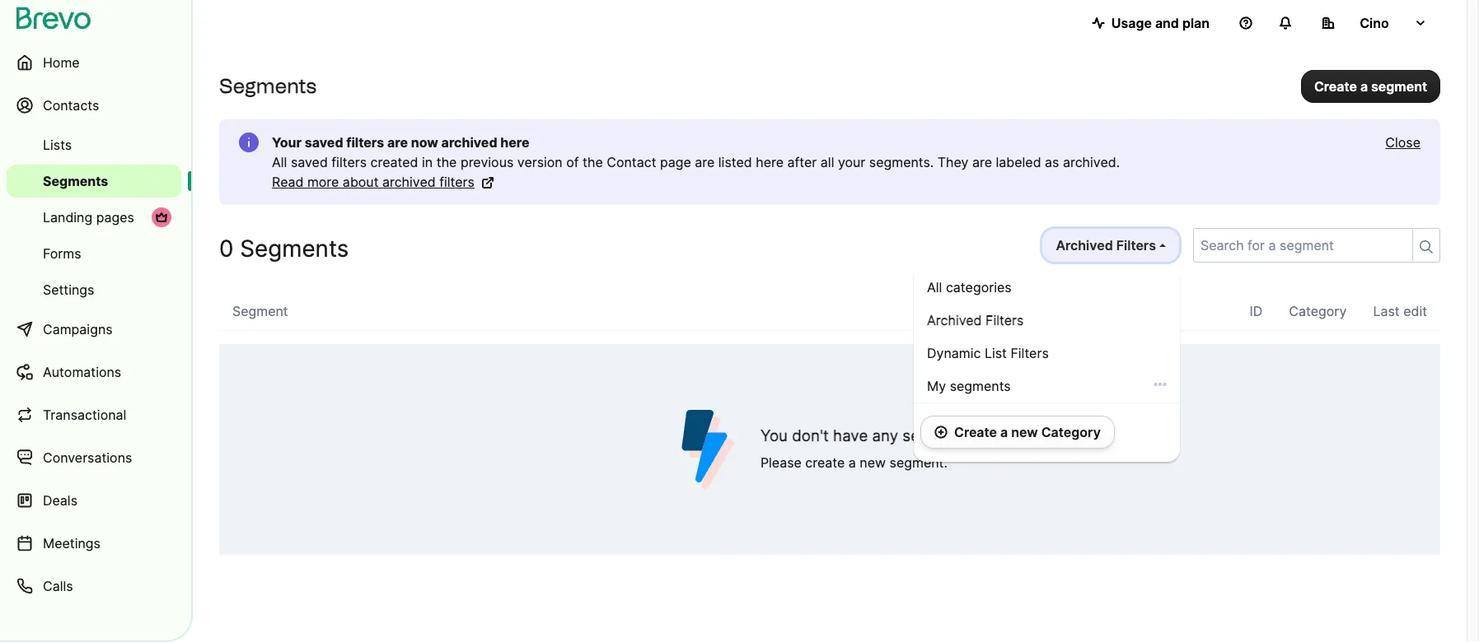 Task type: describe. For each thing, give the bounding box(es) containing it.
transactional
[[43, 407, 126, 424]]

dynamic list filters
[[927, 345, 1049, 362]]

0 horizontal spatial are
[[387, 134, 408, 151]]

2 vertical spatial filters
[[439, 174, 475, 190]]

conversations
[[43, 450, 132, 466]]

1 vertical spatial archived filters
[[927, 312, 1024, 329]]

id
[[1250, 303, 1263, 320]]

meetings
[[43, 536, 100, 552]]

1 the from the left
[[436, 154, 457, 171]]

read
[[272, 174, 304, 190]]

segment.
[[890, 455, 947, 471]]

create a segment
[[1314, 78, 1427, 94]]

2 the from the left
[[583, 154, 603, 171]]

close link
[[1385, 133, 1421, 152]]

segment
[[1371, 78, 1427, 94]]

a for segment
[[1360, 78, 1368, 94]]

create a new category button
[[920, 416, 1115, 449]]

1 vertical spatial archived
[[382, 174, 436, 190]]

create a segment button
[[1301, 70, 1440, 103]]

1 vertical spatial filters
[[985, 312, 1024, 329]]

1 vertical spatial archived
[[927, 312, 982, 329]]

about
[[343, 174, 379, 190]]

you
[[760, 427, 788, 446]]

segment
[[232, 303, 288, 320]]

category inside create a new category button
[[1041, 424, 1101, 441]]

settings link
[[7, 274, 181, 307]]

categories
[[946, 279, 1012, 296]]

after
[[787, 154, 817, 171]]

archived filters button
[[1042, 228, 1180, 263]]

usage and plan
[[1111, 15, 1210, 31]]

1 horizontal spatial all
[[927, 279, 942, 296]]

campaigns
[[43, 321, 113, 338]]

contacts link
[[7, 86, 181, 125]]

1 vertical spatial saved
[[291, 154, 328, 171]]

lists link
[[7, 129, 181, 161]]

search image
[[1420, 241, 1433, 254]]

segments link
[[7, 165, 181, 198]]

segments
[[950, 378, 1011, 395]]

0
[[219, 235, 234, 263]]

have
[[833, 427, 868, 446]]

archived inside your saved filters are now archived here all saved filters created in the previous version of the contact page are listed here after all your segments. they are labeled as archived.
[[441, 134, 497, 151]]

your saved filters are now archived here all saved filters created in the previous version of the contact page are listed here after all your segments. they are labeled as archived.
[[272, 134, 1120, 171]]

deals link
[[7, 481, 181, 521]]

lists
[[43, 137, 72, 153]]

search button
[[1412, 230, 1439, 261]]

they
[[937, 154, 969, 171]]

contacts
[[43, 97, 99, 114]]

labeled
[[996, 154, 1041, 171]]

all inside your saved filters are now archived here all saved filters created in the previous version of the contact page are listed here after all your segments. they are labeled as archived.
[[272, 154, 287, 171]]

usage and plan button
[[1078, 7, 1223, 40]]

read more about archived filters link
[[272, 172, 494, 192]]

deals
[[43, 493, 77, 509]]

plan
[[1182, 15, 1210, 31]]

edit
[[1403, 303, 1427, 320]]

forms link
[[7, 237, 181, 270]]

1 vertical spatial here
[[756, 154, 784, 171]]

archived.
[[1063, 154, 1120, 171]]

last edit
[[1373, 303, 1427, 320]]

list
[[985, 345, 1007, 362]]

please create a new segment.
[[760, 455, 947, 471]]

create a new category
[[954, 424, 1101, 441]]

previous
[[461, 154, 514, 171]]

version
[[517, 154, 563, 171]]

meetings link
[[7, 524, 181, 564]]

filters inside 'button'
[[1116, 237, 1156, 254]]

cino
[[1360, 15, 1389, 31]]

archived inside 'button'
[[1056, 237, 1113, 254]]

settings
[[43, 282, 94, 298]]

create for create a segment
[[1314, 78, 1357, 94]]

0 vertical spatial segments
[[219, 74, 316, 98]]

usage
[[1111, 15, 1152, 31]]

you don't have any segments.
[[760, 427, 978, 446]]

create
[[805, 455, 845, 471]]

last
[[1373, 303, 1400, 320]]

forms
[[43, 246, 81, 262]]

2 vertical spatial segments
[[240, 235, 349, 263]]

contact
[[607, 154, 656, 171]]



Task type: locate. For each thing, give the bounding box(es) containing it.
a
[[1360, 78, 1368, 94], [1000, 424, 1008, 441], [849, 455, 856, 471]]

pages
[[96, 209, 134, 226]]

automations
[[43, 364, 121, 381]]

0 vertical spatial archived filters
[[1056, 237, 1156, 254]]

a down segments
[[1000, 424, 1008, 441]]

1 horizontal spatial a
[[1000, 424, 1008, 441]]

category
[[1289, 303, 1347, 320], [1041, 424, 1101, 441]]

alert
[[219, 119, 1440, 205]]

create
[[1314, 78, 1357, 94], [954, 424, 997, 441]]

1 horizontal spatial new
[[1011, 424, 1038, 441]]

all categories
[[927, 279, 1012, 296]]

1 horizontal spatial category
[[1289, 303, 1347, 320]]

a down have
[[849, 455, 856, 471]]

0 vertical spatial new
[[1011, 424, 1038, 441]]

please
[[760, 455, 802, 471]]

create inside create a segment button
[[1314, 78, 1357, 94]]

archived up previous
[[441, 134, 497, 151]]

segments
[[219, 74, 316, 98], [43, 173, 108, 190], [240, 235, 349, 263]]

0 vertical spatial filters
[[346, 134, 384, 151]]

filters
[[346, 134, 384, 151], [331, 154, 367, 171], [439, 174, 475, 190]]

saved right your
[[305, 134, 343, 151]]

0 horizontal spatial here
[[500, 134, 529, 151]]

saved up more
[[291, 154, 328, 171]]

segments. inside your saved filters are now archived here all saved filters created in the previous version of the contact page are listed here after all your segments. they are labeled as archived.
[[869, 154, 934, 171]]

your
[[272, 134, 302, 151]]

0 vertical spatial archived
[[1056, 237, 1113, 254]]

any
[[872, 427, 898, 446]]

your
[[838, 154, 865, 171]]

filters down previous
[[439, 174, 475, 190]]

0 vertical spatial a
[[1360, 78, 1368, 94]]

all down your
[[272, 154, 287, 171]]

1 vertical spatial create
[[954, 424, 997, 441]]

automations link
[[7, 353, 181, 392]]

home link
[[7, 43, 181, 82]]

0 segments
[[219, 235, 349, 263]]

now
[[411, 134, 438, 151]]

transactional link
[[7, 396, 181, 435]]

landing pages link
[[7, 201, 181, 234]]

create for create a new category
[[954, 424, 997, 441]]

1 horizontal spatial archived filters
[[1056, 237, 1156, 254]]

segments up landing
[[43, 173, 108, 190]]

cino button
[[1308, 7, 1440, 40]]

filters up created
[[346, 134, 384, 151]]

all left categories
[[927, 279, 942, 296]]

left___rvooi image
[[155, 211, 168, 224]]

are
[[387, 134, 408, 151], [695, 154, 715, 171], [972, 154, 992, 171]]

archived filters inside 'button'
[[1056, 237, 1156, 254]]

my segments
[[927, 378, 1011, 395]]

0 horizontal spatial all
[[272, 154, 287, 171]]

filters up about
[[331, 154, 367, 171]]

home
[[43, 54, 80, 71]]

0 vertical spatial filters
[[1116, 237, 1156, 254]]

as
[[1045, 154, 1059, 171]]

0 horizontal spatial create
[[954, 424, 997, 441]]

campaigns link
[[7, 310, 181, 349]]

2 vertical spatial filters
[[1011, 345, 1049, 362]]

filters
[[1116, 237, 1156, 254], [985, 312, 1024, 329], [1011, 345, 1049, 362]]

archived
[[441, 134, 497, 151], [382, 174, 436, 190]]

1 vertical spatial category
[[1041, 424, 1101, 441]]

more
[[307, 174, 339, 190]]

1 vertical spatial segments.
[[903, 427, 978, 446]]

archived filters
[[1056, 237, 1156, 254], [927, 312, 1024, 329]]

1 horizontal spatial archived
[[1056, 237, 1113, 254]]

0 vertical spatial category
[[1289, 303, 1347, 320]]

create inside create a new category button
[[954, 424, 997, 441]]

archived
[[1056, 237, 1113, 254], [927, 312, 982, 329]]

archived down created
[[382, 174, 436, 190]]

are up created
[[387, 134, 408, 151]]

page
[[660, 154, 691, 171]]

landing
[[43, 209, 92, 226]]

2 vertical spatial a
[[849, 455, 856, 471]]

a for new
[[1000, 424, 1008, 441]]

alert containing your saved filters are now archived here
[[219, 119, 1440, 205]]

1 vertical spatial segments
[[43, 173, 108, 190]]

the
[[436, 154, 457, 171], [583, 154, 603, 171]]

0 vertical spatial segments.
[[869, 154, 934, 171]]

1 horizontal spatial here
[[756, 154, 784, 171]]

1 horizontal spatial create
[[1314, 78, 1357, 94]]

0 horizontal spatial archived filters
[[927, 312, 1024, 329]]

create left segment
[[1314, 78, 1357, 94]]

0 horizontal spatial archived
[[927, 312, 982, 329]]

1 horizontal spatial the
[[583, 154, 603, 171]]

all
[[821, 154, 834, 171]]

1 vertical spatial filters
[[331, 154, 367, 171]]

2 horizontal spatial a
[[1360, 78, 1368, 94]]

0 vertical spatial saved
[[305, 134, 343, 151]]

2 horizontal spatial are
[[972, 154, 992, 171]]

don't
[[792, 427, 829, 446]]

0 horizontal spatial the
[[436, 154, 457, 171]]

all
[[272, 154, 287, 171], [927, 279, 942, 296]]

segments. up segment.
[[903, 427, 978, 446]]

calls link
[[7, 567, 181, 606]]

1 vertical spatial all
[[927, 279, 942, 296]]

0 vertical spatial create
[[1314, 78, 1357, 94]]

0 horizontal spatial new
[[860, 455, 886, 471]]

0 vertical spatial archived
[[441, 134, 497, 151]]

created
[[370, 154, 418, 171]]

here left after
[[756, 154, 784, 171]]

dynamic
[[927, 345, 981, 362]]

conversations link
[[7, 438, 181, 478]]

and
[[1155, 15, 1179, 31]]

0 horizontal spatial category
[[1041, 424, 1101, 441]]

new inside create a new category button
[[1011, 424, 1038, 441]]

segments. right the your on the right top of the page
[[869, 154, 934, 171]]

0 horizontal spatial a
[[849, 455, 856, 471]]

saved
[[305, 134, 343, 151], [291, 154, 328, 171]]

are right page
[[695, 154, 715, 171]]

the right the of
[[583, 154, 603, 171]]

close
[[1385, 134, 1421, 151]]

of
[[566, 154, 579, 171]]

create down segments
[[954, 424, 997, 441]]

here
[[500, 134, 529, 151], [756, 154, 784, 171]]

0 vertical spatial here
[[500, 134, 529, 151]]

landing pages
[[43, 209, 134, 226]]

in
[[422, 154, 433, 171]]

Search for a segment search field
[[1194, 229, 1406, 262]]

0 vertical spatial all
[[272, 154, 287, 171]]

read more about archived filters
[[272, 174, 475, 190]]

1 horizontal spatial are
[[695, 154, 715, 171]]

0 horizontal spatial archived
[[382, 174, 436, 190]]

a left segment
[[1360, 78, 1368, 94]]

segments up your
[[219, 74, 316, 98]]

are right they
[[972, 154, 992, 171]]

1 vertical spatial new
[[860, 455, 886, 471]]

calls
[[43, 578, 73, 595]]

listed
[[718, 154, 752, 171]]

1 horizontal spatial archived
[[441, 134, 497, 151]]

1 vertical spatial a
[[1000, 424, 1008, 441]]

here up version
[[500, 134, 529, 151]]

segments.
[[869, 154, 934, 171], [903, 427, 978, 446]]

my
[[927, 378, 946, 395]]

segments down read
[[240, 235, 349, 263]]

the right in
[[436, 154, 457, 171]]



Task type: vqa. For each thing, say whether or not it's contained in the screenshot.
the bottommost campaign
no



